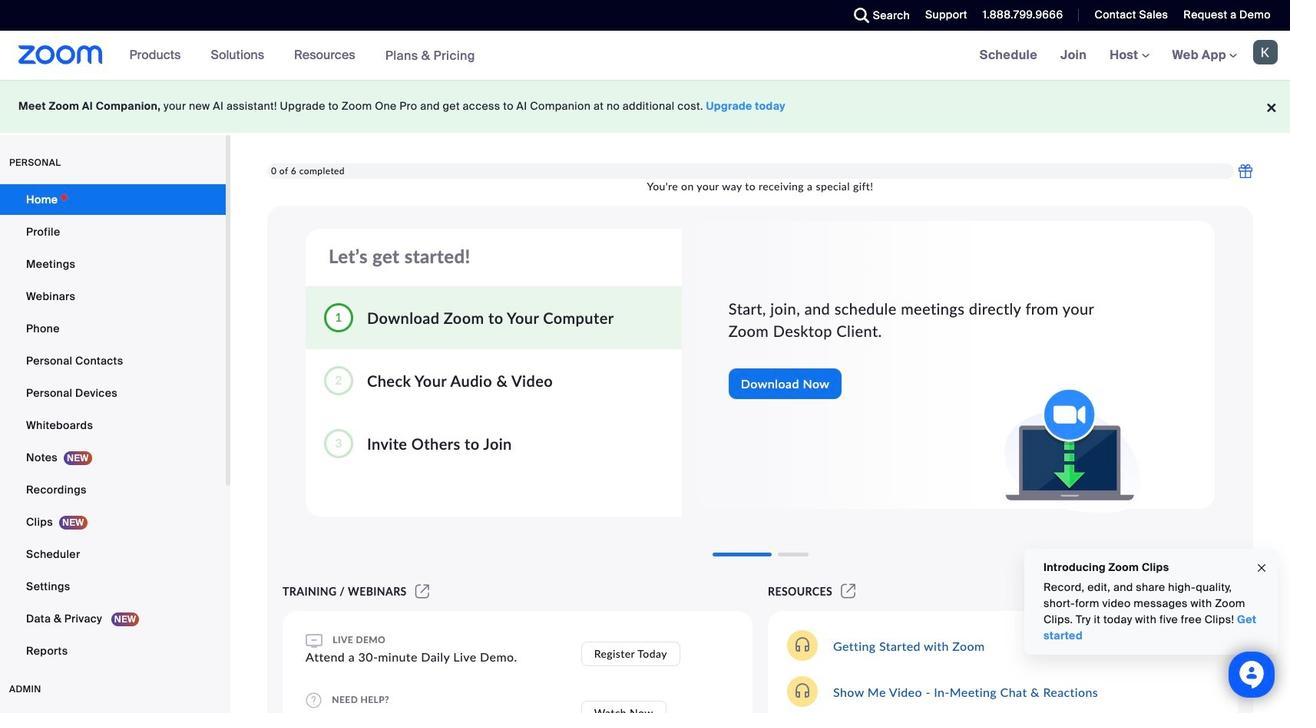 Task type: locate. For each thing, give the bounding box(es) containing it.
window new image
[[413, 585, 432, 598], [839, 585, 858, 598]]

footer
[[0, 80, 1291, 133]]

banner
[[0, 31, 1291, 81]]

0 horizontal spatial window new image
[[413, 585, 432, 598]]

zoom logo image
[[18, 45, 103, 65]]

1 window new image from the left
[[413, 585, 432, 598]]

1 horizontal spatial window new image
[[839, 585, 858, 598]]

close image
[[1256, 560, 1268, 577]]

personal menu menu
[[0, 184, 226, 668]]

meetings navigation
[[968, 31, 1291, 81]]

profile picture image
[[1254, 40, 1278, 65]]



Task type: describe. For each thing, give the bounding box(es) containing it.
2 window new image from the left
[[839, 585, 858, 598]]

product information navigation
[[118, 31, 487, 81]]



Task type: vqa. For each thing, say whether or not it's contained in the screenshot.
footer
yes



